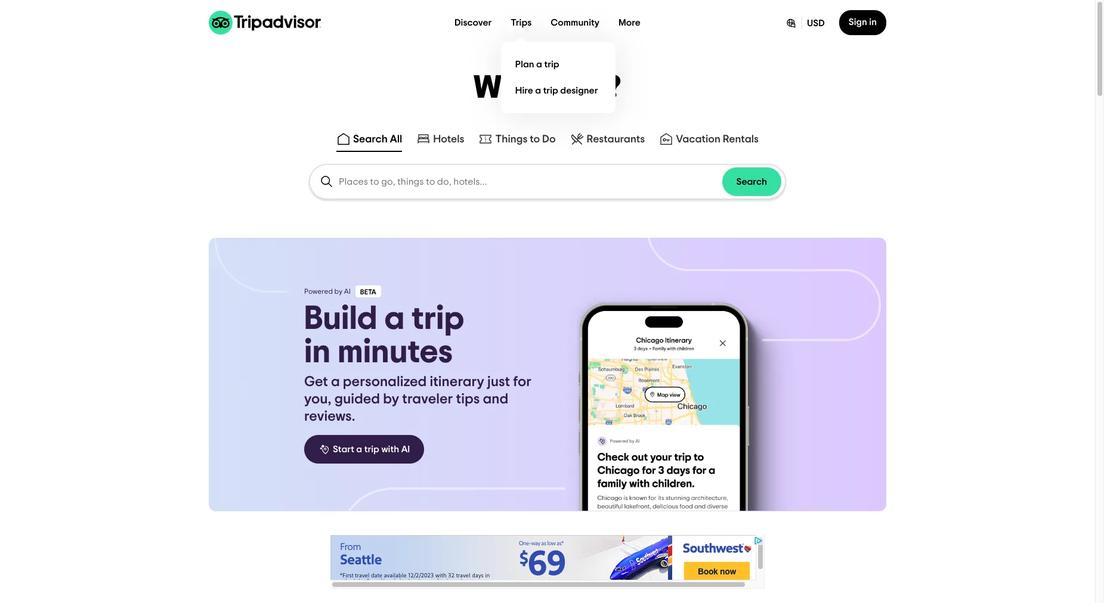 Task type: vqa. For each thing, say whether or not it's contained in the screenshot.
1st Sponsored from the top
no



Task type: locate. For each thing, give the bounding box(es) containing it.
ai right 'with'
[[401, 445, 410, 455]]

search down rentals
[[736, 177, 767, 187]]

search all
[[353, 134, 402, 145]]

trips
[[511, 18, 532, 27]]

in right sign
[[869, 17, 877, 27]]

beta
[[360, 289, 376, 296]]

search inside button
[[353, 134, 388, 145]]

in up get
[[304, 336, 331, 369]]

powered by ai
[[304, 288, 351, 295]]

discover
[[455, 18, 492, 27]]

a inside hire a trip designer 'link'
[[535, 86, 541, 95]]

plan a trip
[[515, 59, 559, 69]]

1 horizontal spatial by
[[383, 392, 399, 407]]

search inside 'button'
[[736, 177, 767, 187]]

vacation rentals
[[676, 134, 759, 145]]

things to do link
[[479, 132, 556, 146]]

ai
[[344, 288, 351, 295], [401, 445, 410, 455]]

search
[[353, 134, 388, 145], [736, 177, 767, 187]]

trip inside build a trip in minutes get a personalized itinerary just for you, guided by traveler tips and reviews.
[[412, 302, 464, 336]]

a for build
[[384, 302, 405, 336]]

plan a trip link
[[510, 51, 606, 78]]

a right hire
[[535, 86, 541, 95]]

a
[[536, 59, 542, 69], [535, 86, 541, 95], [384, 302, 405, 336], [331, 375, 340, 389], [356, 445, 362, 455]]

start
[[333, 445, 354, 455]]

0 vertical spatial ai
[[344, 288, 351, 295]]

a inside start a trip with ai button
[[356, 445, 362, 455]]

hire a trip designer link
[[510, 78, 606, 104]]

Search search field
[[310, 165, 785, 199]]

a right build
[[384, 302, 405, 336]]

to?
[[576, 72, 622, 104]]

vacation
[[676, 134, 720, 145]]

by right powered
[[334, 288, 343, 295]]

trip inside 'link'
[[543, 86, 558, 95]]

for
[[513, 375, 531, 389]]

community
[[551, 18, 599, 27]]

in inside build a trip in minutes get a personalized itinerary just for you, guided by traveler tips and reviews.
[[304, 336, 331, 369]]

by inside build a trip in minutes get a personalized itinerary just for you, guided by traveler tips and reviews.
[[383, 392, 399, 407]]

search left all
[[353, 134, 388, 145]]

Search search field
[[339, 177, 722, 187]]

1 horizontal spatial ai
[[401, 445, 410, 455]]

tab list
[[0, 127, 1095, 154]]

0 horizontal spatial in
[[304, 336, 331, 369]]

by
[[334, 288, 343, 295], [383, 392, 399, 407]]

a right get
[[331, 375, 340, 389]]

0 vertical spatial search
[[353, 134, 388, 145]]

1 horizontal spatial in
[[869, 17, 877, 27]]

1 vertical spatial ai
[[401, 445, 410, 455]]

a right plan
[[536, 59, 542, 69]]

a for start
[[356, 445, 362, 455]]

itinerary
[[430, 375, 484, 389]]

hotels
[[433, 134, 464, 145]]

0 vertical spatial by
[[334, 288, 343, 295]]

1 horizontal spatial search
[[736, 177, 767, 187]]

by down personalized
[[383, 392, 399, 407]]

menu
[[501, 42, 615, 113]]

a right start
[[356, 445, 362, 455]]

1 vertical spatial by
[[383, 392, 399, 407]]

trip inside button
[[364, 445, 379, 455]]

plan
[[515, 59, 534, 69]]

hotels link
[[417, 132, 464, 146]]

search for search
[[736, 177, 767, 187]]

start a trip with ai button
[[304, 435, 424, 464]]

tab list containing search all
[[0, 127, 1095, 154]]

to
[[530, 134, 540, 145]]

a inside plan a trip link
[[536, 59, 542, 69]]

1 vertical spatial search
[[736, 177, 767, 187]]

trip
[[544, 59, 559, 69], [543, 86, 558, 95], [412, 302, 464, 336], [364, 445, 379, 455]]

in
[[869, 17, 877, 27], [304, 336, 331, 369]]

sign in link
[[839, 10, 886, 35]]

guided
[[334, 392, 380, 407]]

search image
[[320, 175, 334, 189]]

0 horizontal spatial search
[[353, 134, 388, 145]]

0 vertical spatial in
[[869, 17, 877, 27]]

ai left beta
[[344, 288, 351, 295]]

things to do button
[[476, 129, 558, 152]]

1 vertical spatial in
[[304, 336, 331, 369]]

designer
[[560, 86, 598, 95]]

get
[[304, 375, 328, 389]]

minutes
[[338, 336, 453, 369]]

usd button
[[775, 10, 834, 35]]

more button
[[609, 11, 650, 35]]

build a trip in minutes get a personalized itinerary just for you, guided by traveler tips and reviews.
[[304, 302, 531, 424]]

vacation rentals link
[[659, 132, 759, 146]]

a for plan
[[536, 59, 542, 69]]



Task type: describe. For each thing, give the bounding box(es) containing it.
usd
[[807, 18, 825, 28]]

where to?
[[473, 72, 622, 104]]

ai inside button
[[401, 445, 410, 455]]

0 horizontal spatial by
[[334, 288, 343, 295]]

menu containing plan a trip
[[501, 42, 615, 113]]

vacation rentals button
[[657, 129, 761, 152]]

more
[[619, 18, 641, 27]]

build
[[304, 302, 377, 336]]

restaurants link
[[570, 132, 645, 146]]

tripadvisor image
[[209, 11, 321, 35]]

just
[[487, 375, 510, 389]]

advertisement region
[[330, 536, 765, 589]]

start a trip with ai
[[333, 445, 410, 455]]

sign in
[[849, 17, 877, 27]]

restaurants
[[587, 134, 645, 145]]

do
[[542, 134, 556, 145]]

powered
[[304, 288, 333, 295]]

0 horizontal spatial ai
[[344, 288, 351, 295]]

search all button
[[334, 129, 405, 152]]

where
[[473, 72, 570, 104]]

things
[[495, 134, 528, 145]]

search for search all
[[353, 134, 388, 145]]

reviews.
[[304, 410, 355, 424]]

hotels button
[[414, 129, 467, 152]]

community button
[[541, 11, 609, 35]]

you,
[[304, 392, 331, 407]]

all
[[390, 134, 402, 145]]

trips button
[[501, 11, 541, 35]]

sign
[[849, 17, 867, 27]]

tips
[[456, 392, 480, 407]]

a for hire
[[535, 86, 541, 95]]

trip for build
[[412, 302, 464, 336]]

rentals
[[723, 134, 759, 145]]

search button
[[722, 168, 781, 196]]

personalized
[[343, 375, 427, 389]]

hire
[[515, 86, 533, 95]]

trip for start
[[364, 445, 379, 455]]

traveler
[[402, 392, 453, 407]]

trip for hire
[[543, 86, 558, 95]]

hire a trip designer
[[515, 86, 598, 95]]

discover button
[[445, 11, 501, 35]]

and
[[483, 392, 508, 407]]

trip for plan
[[544, 59, 559, 69]]

things to do
[[495, 134, 556, 145]]

with
[[381, 445, 399, 455]]

restaurants button
[[568, 129, 647, 152]]



